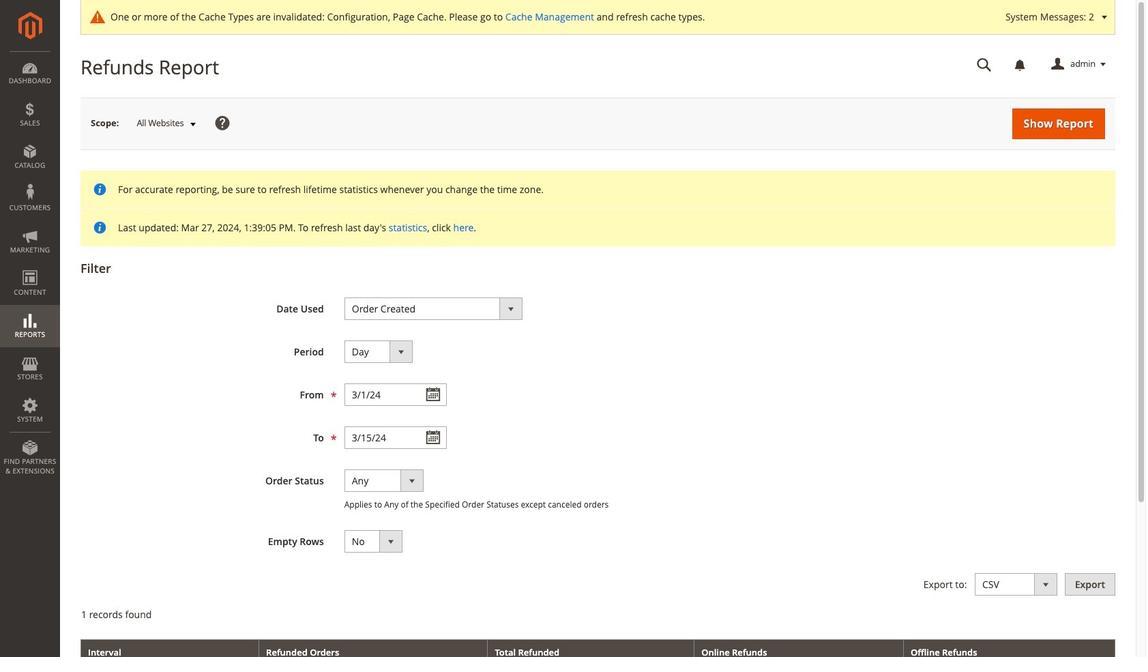 Task type: vqa. For each thing, say whether or not it's contained in the screenshot.
menu
no



Task type: locate. For each thing, give the bounding box(es) containing it.
None text field
[[968, 53, 1002, 76]]

magento admin panel image
[[18, 12, 42, 40]]

None text field
[[344, 384, 447, 406], [344, 427, 447, 449], [344, 384, 447, 406], [344, 427, 447, 449]]

menu bar
[[0, 51, 60, 483]]



